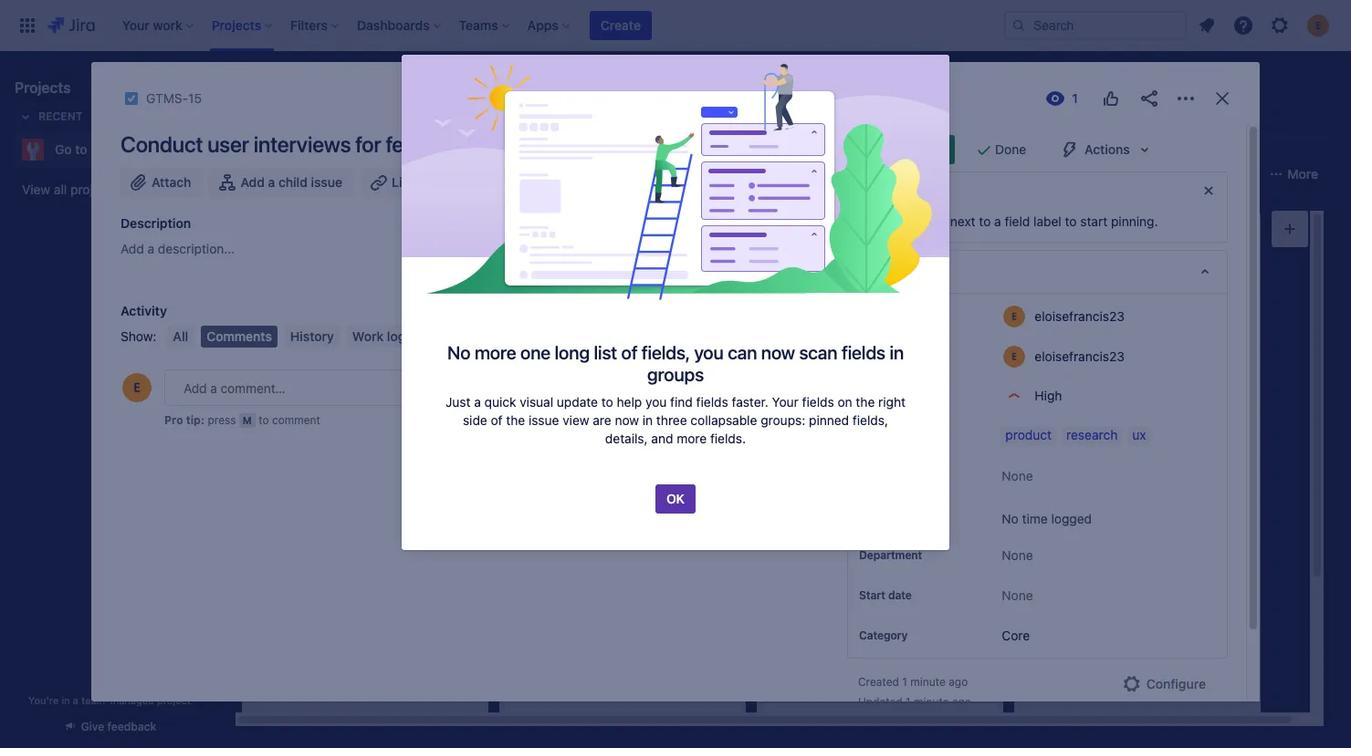 Task type: describe. For each thing, give the bounding box(es) containing it.
settings
[[969, 114, 1018, 130]]

groups:
[[761, 413, 806, 428]]

to down recent
[[75, 142, 87, 157]]

task image for sales kickoff
[[258, 358, 272, 373]]

ux
[[1133, 427, 1147, 443]]

get
[[515, 273, 536, 289]]

1 vertical spatial conduct
[[1030, 540, 1081, 555]]

conduct user interviews for feedback inside dialog
[[121, 132, 474, 157]]

3
[[1108, 225, 1115, 240]]

tip:
[[186, 414, 205, 427]]

get approvals on positioning
[[515, 273, 683, 289]]

naming
[[1105, 430, 1149, 446]]

details
[[860, 264, 902, 280]]

oct for new
[[1063, 361, 1085, 373]]

for inside ready for launch 4
[[822, 227, 843, 238]]

add a description...
[[121, 241, 235, 257]]

logged
[[1052, 512, 1092, 527]]

research
[[1067, 427, 1118, 443]]

for inside dialog
[[356, 132, 381, 157]]

positioning inside create positioning and messaging for new feature
[[815, 273, 880, 289]]

a left team-
[[73, 695, 79, 707]]

0 horizontal spatial sample
[[136, 142, 180, 157]]

help
[[617, 395, 642, 410]]

a inside no more one long list of fields, you can now scan fields in groups just a quick visual update to help you find fields faster. your fields on the right side of the issue view are now in three collapsable groups: pinned fields, details, and more fields.
[[474, 395, 481, 410]]

link issue
[[392, 174, 452, 190]]

update inside update documentation for feature update
[[303, 566, 344, 582]]

view all projects link
[[15, 174, 205, 206]]

managed
[[110, 695, 154, 707]]

01 oct
[[1049, 361, 1085, 373]]

gtms- for 1
[[795, 366, 832, 379]]

0 vertical spatial sample
[[407, 75, 478, 100]]

next to a field label to start pinning.
[[947, 214, 1159, 229]]

m
[[243, 415, 252, 427]]

projects
[[15, 79, 71, 96]]

update
[[258, 548, 301, 564]]

link issue button
[[361, 168, 465, 197]]

gtms-1 link
[[795, 365, 838, 380]]

view all projects
[[22, 182, 118, 197]]

1 horizontal spatial fields,
[[853, 413, 889, 428]]

feature inside create positioning and messaging for new feature
[[887, 291, 929, 307]]

find
[[671, 395, 693, 410]]

recent
[[38, 110, 83, 123]]

newest first
[[693, 329, 765, 344]]

gtms- for 13
[[1052, 384, 1090, 398]]

pinned
[[860, 183, 902, 198]]

view
[[22, 182, 50, 197]]

ux link
[[1129, 427, 1150, 446]]

launch
[[846, 227, 890, 238]]

illustrations
[[515, 430, 583, 446]]

product
[[1006, 427, 1052, 443]]

ready for launch 4
[[785, 225, 906, 240]]

2 vertical spatial in
[[62, 695, 70, 707]]

user inside the conduct user interviews for feedback dialog
[[207, 132, 249, 157]]

illustrations for website and mobile app
[[515, 430, 678, 464]]

0 horizontal spatial the
[[506, 413, 525, 428]]

27 sep
[[791, 343, 826, 354]]

click
[[860, 214, 888, 229]]

1 horizontal spatial user
[[1084, 540, 1110, 555]]

for inside update documentation for feature update
[[396, 548, 413, 564]]

ready
[[785, 227, 820, 238]]

updated
[[859, 696, 903, 710]]

0 horizontal spatial create button
[[242, 679, 489, 712]]

create button inside primary element
[[590, 11, 652, 40]]

fields up pinned at the right bottom of page
[[803, 395, 835, 410]]

14
[[276, 335, 288, 347]]

configure
[[1147, 677, 1207, 693]]

click on the
[[860, 214, 933, 229]]

tab list containing summary
[[230, 106, 1341, 139]]

gtms- for 16
[[280, 358, 317, 372]]

0 horizontal spatial now
[[615, 413, 639, 428]]

pro tip: press m to comment
[[164, 414, 320, 427]]

forms
[[575, 114, 613, 130]]

conduct inside dialog
[[121, 132, 203, 157]]

14 november 2023 image
[[261, 334, 276, 349]]

project
[[923, 114, 966, 130]]

create positioning and messaging for new feature
[[773, 273, 929, 307]]

menu bar inside the conduct user interviews for feedback dialog
[[164, 326, 415, 348]]

three
[[657, 413, 687, 428]]

14 nov
[[276, 335, 313, 347]]

copy
[[902, 412, 930, 427]]

Search board text field
[[243, 162, 382, 187]]

gtms- for 15
[[146, 90, 188, 106]]

and inside the product and marketing kickoff meeting
[[823, 577, 845, 593]]

1 for created
[[903, 676, 908, 690]]

0 horizontal spatial of
[[491, 413, 503, 428]]

1 vertical spatial feature
[[1060, 430, 1102, 446]]

a inside button
[[268, 174, 275, 190]]

configure link
[[1110, 671, 1218, 700]]

0 vertical spatial minute
[[911, 676, 946, 690]]

1 vertical spatial go to market sample
[[55, 142, 180, 157]]

research link
[[1063, 427, 1122, 446]]

to up search board text box
[[311, 75, 330, 100]]

no more one long list of fields, you can now scan fields in groups dialog
[[402, 55, 950, 551]]

to right m
[[259, 414, 269, 427]]

collapsable
[[691, 413, 758, 428]]

0 vertical spatial kickoff
[[293, 405, 333, 420]]

done image
[[974, 139, 996, 161]]

next
[[951, 214, 976, 229]]

pro
[[164, 414, 183, 427]]

27
[[791, 343, 804, 354]]

2 vertical spatial 1
[[906, 696, 911, 710]]

log
[[387, 329, 406, 344]]

Add a comment… field
[[164, 370, 795, 406]]

create banner
[[0, 0, 1352, 51]]

add for add a description...
[[121, 241, 144, 257]]

forms link
[[571, 106, 617, 139]]

gtms-15 link
[[146, 88, 202, 110]]

0 horizontal spatial issue
[[311, 174, 343, 190]]

1 horizontal spatial issue
[[420, 174, 452, 190]]

activity
[[121, 303, 167, 319]]

30 october 2023 image
[[519, 360, 533, 374]]

0 horizontal spatial market
[[91, 142, 133, 157]]

groups
[[648, 364, 704, 385]]

category
[[860, 630, 908, 643]]

0 horizontal spatial go
[[55, 142, 72, 157]]

to right the next
[[980, 214, 991, 229]]

start
[[1081, 214, 1108, 229]]

calendar
[[426, 114, 480, 130]]

summary
[[245, 114, 302, 130]]

on inside no more one long list of fields, you can now scan fields in groups just a quick visual update to help you find fields faster. your fields on the right side of the issue view are now in three collapsable groups: pinned fields, details, and more fields.
[[838, 395, 853, 410]]

1 horizontal spatial more
[[677, 431, 707, 447]]

newest
[[693, 329, 738, 344]]

hide message image
[[1198, 180, 1220, 202]]

0 vertical spatial in
[[890, 343, 904, 364]]

new
[[860, 291, 884, 307]]

0 horizontal spatial create
[[271, 687, 312, 702]]

email
[[867, 412, 898, 427]]

2 horizontal spatial on
[[892, 214, 907, 229]]

and inside no more one long list of fields, you can now scan fields in groups just a quick visual update to help you find fields faster. your fields on the right side of the issue view are now in three collapsable groups: pinned fields, details, and more fields.
[[652, 431, 674, 447]]

timeline link
[[498, 106, 557, 139]]

right
[[879, 395, 906, 410]]

product and marketing kickoff meeting
[[773, 577, 950, 611]]

oct for illustrations
[[550, 361, 572, 373]]

work log button
[[347, 326, 411, 348]]

gtms-13
[[1052, 384, 1102, 398]]

1 horizontal spatial go
[[278, 75, 306, 100]]

messaging
[[773, 291, 836, 307]]

date
[[889, 589, 912, 603]]

0 horizontal spatial fields,
[[642, 343, 690, 364]]

fields.
[[711, 431, 746, 447]]

01 october 2023 image
[[1034, 360, 1049, 374]]

comments
[[207, 329, 272, 344]]

comment
[[272, 414, 320, 427]]

feedback inside dialog
[[386, 132, 474, 157]]

task image for illustrations for website and mobile app
[[515, 384, 530, 398]]

sales
[[258, 405, 289, 420]]



Task type: locate. For each thing, give the bounding box(es) containing it.
0 horizontal spatial oct
[[550, 361, 572, 373]]

0 vertical spatial the
[[910, 214, 929, 229]]

1 vertical spatial create button
[[242, 679, 489, 712]]

interviews inside conduct user interviews for feedback
[[1113, 540, 1173, 555]]

oct right 30
[[550, 361, 572, 373]]

1 vertical spatial minute
[[914, 696, 950, 710]]

all
[[54, 182, 67, 197]]

1 horizontal spatial on
[[838, 395, 853, 410]]

project
[[157, 695, 191, 707]]

pinned
[[809, 413, 850, 428]]

0 horizontal spatial conduct
[[121, 132, 203, 157]]

0 vertical spatial go
[[278, 75, 306, 100]]

2 oct from the left
[[1063, 361, 1085, 373]]

product
[[773, 577, 819, 593]]

1 for gtms-
[[832, 366, 838, 379]]

add people image
[[469, 163, 491, 185]]

for
[[356, 132, 381, 157], [822, 227, 843, 238], [840, 291, 856, 307], [587, 430, 603, 446], [1177, 540, 1193, 555], [396, 548, 413, 564]]

to left start
[[1066, 214, 1077, 229]]

0 horizontal spatial go to market sample
[[55, 142, 180, 157]]

of
[[622, 343, 638, 364], [491, 413, 503, 428]]

oct right 01
[[1063, 361, 1085, 373]]

close image
[[1212, 88, 1234, 110]]

1 vertical spatial of
[[491, 413, 503, 428]]

more down three
[[677, 431, 707, 447]]

0 vertical spatial now
[[762, 343, 795, 364]]

1 horizontal spatial market
[[335, 75, 402, 100]]

1 horizontal spatial conduct
[[1030, 540, 1081, 555]]

13
[[1090, 384, 1102, 398]]

1 vertical spatial user
[[1084, 540, 1110, 555]]

0 vertical spatial go to market sample
[[278, 75, 478, 100]]

task image down 14 november 2023 icon
[[258, 358, 272, 373]]

gtms- down the scan
[[795, 366, 832, 379]]

1 vertical spatial fields,
[[853, 413, 889, 428]]

reports link
[[751, 106, 805, 139]]

a left field
[[995, 214, 1002, 229]]

gtms- up "go to market sample" link
[[146, 90, 188, 106]]

conduct user interviews for feedback dialog
[[91, 62, 1261, 749]]

in
[[527, 227, 538, 238]]

1 vertical spatial on
[[600, 273, 615, 289]]

more left 30 october 2023 image
[[475, 343, 517, 364]]

conduct up attach button
[[121, 132, 203, 157]]

issue right the link
[[420, 174, 452, 190]]

add down description
[[121, 241, 144, 257]]

1 vertical spatial now
[[615, 413, 639, 428]]

you
[[695, 343, 724, 364], [646, 395, 667, 410]]

none down time
[[1002, 548, 1034, 564]]

project settings link
[[919, 106, 1022, 139]]

create inside primary element
[[601, 17, 641, 33]]

1 horizontal spatial add
[[241, 174, 265, 190]]

positioning up the new
[[815, 273, 880, 289]]

0 horizontal spatial you
[[646, 395, 667, 410]]

feature right new
[[1060, 430, 1102, 446]]

projects
[[70, 182, 118, 197]]

01
[[1049, 361, 1061, 373]]

no for more
[[448, 343, 471, 364]]

meeting
[[773, 596, 821, 611]]

1 down the scan
[[832, 366, 838, 379]]

2 positioning from the left
[[815, 273, 880, 289]]

you're
[[28, 695, 59, 707]]

2 horizontal spatial task image
[[1030, 384, 1045, 398]]

go
[[278, 75, 306, 100], [55, 142, 72, 157]]

user down logged
[[1084, 540, 1110, 555]]

work
[[352, 329, 384, 344]]

of down quick
[[491, 413, 503, 428]]

go to market sample up the list
[[278, 75, 478, 100]]

1 horizontal spatial sample
[[407, 75, 478, 100]]

website
[[607, 430, 652, 446]]

task image
[[773, 365, 787, 380]]

create inside create positioning and messaging for new feature
[[773, 273, 812, 289]]

task image down 01 october 2023 icon
[[1030, 384, 1045, 398]]

kickoff down department
[[911, 577, 950, 593]]

menu bar
[[164, 326, 415, 348]]

add inside button
[[241, 174, 265, 190]]

highest image
[[1228, 384, 1242, 398], [1228, 493, 1242, 508]]

the down quick
[[506, 413, 525, 428]]

1 vertical spatial more
[[677, 431, 707, 447]]

low image
[[455, 358, 469, 373]]

1 vertical spatial no
[[1002, 512, 1019, 527]]

for inside illustrations for website and mobile app
[[587, 430, 603, 446]]

0 horizontal spatial more
[[475, 343, 517, 364]]

2 vertical spatial feedback
[[107, 721, 156, 734]]

list link
[[378, 106, 408, 139]]

issue right child
[[311, 174, 343, 190]]

2 horizontal spatial the
[[910, 214, 929, 229]]

no inside the conduct user interviews for feedback dialog
[[1002, 512, 1019, 527]]

gtms-
[[146, 90, 188, 106], [280, 358, 317, 372], [795, 366, 832, 379], [537, 384, 575, 398], [1052, 384, 1090, 398]]

eloisefrancis23 image
[[429, 160, 459, 189], [707, 522, 729, 544], [1222, 610, 1244, 632], [707, 661, 729, 683]]

gtms-2
[[537, 384, 582, 398]]

1 horizontal spatial feature
[[887, 291, 929, 307]]

interviews inside dialog
[[254, 132, 351, 157]]

1 vertical spatial you
[[646, 395, 667, 410]]

go down recent
[[55, 142, 72, 157]]

field
[[1005, 214, 1031, 229]]

gtms- inside the conduct user interviews for feedback dialog
[[146, 90, 188, 106]]

sample up calendar
[[407, 75, 478, 100]]

1 horizontal spatial positioning
[[815, 273, 880, 289]]

link
[[392, 174, 417, 190]]

on up release
[[838, 395, 853, 410]]

1 horizontal spatial create button
[[590, 11, 652, 40]]

add a child issue button
[[210, 168, 354, 197]]

30
[[533, 361, 547, 373]]

summary link
[[241, 106, 306, 139]]

in left three
[[643, 413, 653, 428]]

gtms- for 2
[[537, 384, 575, 398]]

one
[[521, 343, 551, 364]]

in right you're
[[62, 695, 70, 707]]

go to market sample up "view all projects" link
[[55, 142, 180, 157]]

1 right created
[[903, 676, 908, 690]]

gtms- down the '01 oct' on the right of page
[[1052, 384, 1090, 398]]

core
[[1002, 629, 1031, 644]]

none for department
[[1002, 548, 1034, 564]]

menu bar containing all
[[164, 326, 415, 348]]

a up side
[[474, 395, 481, 410]]

0 vertical spatial conduct user interviews for feedback
[[121, 132, 474, 157]]

marketing
[[848, 577, 907, 593]]

now up task image
[[762, 343, 795, 364]]

sample up attach button
[[136, 142, 180, 157]]

ago right created
[[949, 676, 968, 690]]

approvals
[[540, 273, 597, 289]]

no for time
[[1002, 512, 1019, 527]]

user down summary
[[207, 132, 249, 157]]

0 vertical spatial you
[[695, 343, 724, 364]]

now up website
[[615, 413, 639, 428]]

1 vertical spatial conduct user interviews for feedback
[[1030, 540, 1193, 574]]

created
[[859, 676, 900, 690]]

none
[[1002, 469, 1034, 484], [1002, 548, 1034, 564], [1002, 589, 1034, 604]]

sample
[[407, 75, 478, 100], [136, 142, 180, 157]]

feedback down calendar
[[386, 132, 474, 157]]

1 vertical spatial kickoff
[[911, 577, 950, 593]]

0 horizontal spatial user
[[207, 132, 249, 157]]

no left time
[[1002, 512, 1019, 527]]

1 horizontal spatial kickoff
[[911, 577, 950, 593]]

0 vertical spatial ago
[[949, 676, 968, 690]]

gtms-16 link
[[280, 358, 330, 373]]

feature right the new
[[887, 291, 929, 307]]

to inside no more one long list of fields, you can now scan fields in groups just a quick visual update to help you find fields faster. your fields on the right side of the issue view are now in three collapsable groups: pinned fields, details, and more fields.
[[602, 395, 614, 410]]

sep
[[806, 343, 826, 354]]

0 horizontal spatial in
[[62, 695, 70, 707]]

0 horizontal spatial task image
[[258, 358, 272, 373]]

1 vertical spatial go
[[55, 142, 72, 157]]

0 vertical spatial user
[[207, 132, 249, 157]]

feature release email copy
[[773, 412, 930, 427]]

give
[[81, 721, 104, 734]]

jira image
[[47, 15, 95, 37], [47, 15, 95, 37]]

start
[[860, 589, 886, 603]]

1 horizontal spatial feedback
[[386, 132, 474, 157]]

none down product link
[[1002, 469, 1034, 484]]

0 vertical spatial 1
[[832, 366, 838, 379]]

issue inside no more one long list of fields, you can now scan fields in groups just a quick visual update to help you find fields faster. your fields on the right side of the issue view are now in three collapsable groups: pinned fields, details, and more fields.
[[529, 413, 559, 428]]

30 october 2023 image
[[519, 360, 533, 374]]

Search field
[[1005, 11, 1187, 40]]

feedback inside button
[[107, 721, 156, 734]]

0 vertical spatial update
[[557, 395, 598, 410]]

none up core
[[1002, 589, 1034, 604]]

feature
[[887, 291, 929, 307], [1060, 430, 1102, 446], [258, 566, 299, 582]]

0 vertical spatial conduct
[[121, 132, 203, 157]]

search image
[[1012, 18, 1027, 33]]

more
[[475, 343, 517, 364], [677, 431, 707, 447]]

1 horizontal spatial go to market sample
[[278, 75, 478, 100]]

create button
[[590, 11, 652, 40], [242, 679, 489, 712]]

1 horizontal spatial you
[[695, 343, 724, 364]]

feedback down managed
[[107, 721, 156, 734]]

1 horizontal spatial the
[[856, 395, 875, 410]]

1 oct from the left
[[550, 361, 572, 373]]

27 september 2023 image
[[776, 342, 791, 356], [776, 342, 791, 356]]

gtms- down 30 oct
[[537, 384, 575, 398]]

a down description
[[148, 241, 154, 257]]

mobile
[[515, 448, 555, 464]]

no time logged
[[1002, 512, 1092, 527]]

2 horizontal spatial create
[[773, 273, 812, 289]]

3 none from the top
[[1002, 589, 1034, 604]]

1 horizontal spatial task image
[[515, 384, 530, 398]]

child
[[279, 174, 308, 190]]

gtms-15
[[146, 90, 202, 106]]

attach button
[[121, 168, 202, 197]]

fields, up labels
[[853, 413, 889, 428]]

create column image
[[1280, 218, 1302, 240]]

on right approvals
[[600, 273, 615, 289]]

minute right created
[[911, 676, 946, 690]]

0 vertical spatial more
[[475, 343, 517, 364]]

feature down update
[[258, 566, 299, 582]]

2 none from the top
[[1002, 548, 1034, 564]]

14 november 2023 image
[[261, 334, 276, 349]]

no up add a comment… field
[[448, 343, 471, 364]]

fields up 'click on the'
[[905, 183, 939, 198]]

tab list
[[230, 106, 1341, 139]]

on right click
[[892, 214, 907, 229]]

update inside no more one long list of fields, you can now scan fields in groups just a quick visual update to help you find fields faster. your fields on the right side of the issue view are now in three collapsable groups: pinned fields, details, and more fields.
[[557, 395, 598, 410]]

minute right updated
[[914, 696, 950, 710]]

0 vertical spatial no
[[448, 343, 471, 364]]

profile image of eloisefrancis23 image
[[122, 374, 152, 403]]

0 horizontal spatial feedback
[[107, 721, 156, 734]]

go up summary
[[278, 75, 306, 100]]

fields up the collapsable at the bottom of the page
[[697, 395, 729, 410]]

fields right the scan
[[842, 343, 886, 364]]

press
[[208, 414, 236, 427]]

task image
[[258, 358, 272, 373], [515, 384, 530, 398], [1030, 384, 1045, 398]]

the up feature release email copy
[[856, 395, 875, 410]]

positioning right approvals
[[618, 273, 683, 289]]

kickoff inside the product and marketing kickoff meeting
[[911, 577, 950, 593]]

add for add a child issue
[[241, 174, 265, 190]]

new
[[1030, 430, 1057, 446]]

conduct user interviews for feedback
[[121, 132, 474, 157], [1030, 540, 1193, 574]]

conduct user interviews for feedback down summary
[[121, 132, 474, 157]]

tab
[[321, 106, 364, 139]]

your
[[772, 395, 799, 410]]

1 vertical spatial ago
[[953, 696, 972, 710]]

and
[[884, 273, 906, 289], [656, 430, 678, 446], [652, 431, 674, 447], [823, 577, 845, 593]]

feedback down 'no time logged' at the bottom
[[1030, 558, 1085, 574]]

interviews
[[254, 132, 351, 157], [1113, 540, 1173, 555]]

feedback inside conduct user interviews for feedback
[[1030, 558, 1085, 574]]

progress
[[541, 227, 597, 238]]

you up three
[[646, 395, 667, 410]]

issue up illustrations
[[529, 413, 559, 428]]

conduct user interviews for feedback down logged
[[1030, 540, 1193, 574]]

2 horizontal spatial feedback
[[1030, 558, 1085, 574]]

0 vertical spatial highest image
[[1228, 384, 1242, 398]]

0 vertical spatial feedback
[[386, 132, 474, 157]]

add
[[241, 174, 265, 190], [121, 241, 144, 257]]

4
[[898, 225, 906, 240]]

add left child
[[241, 174, 265, 190]]

0 horizontal spatial add
[[121, 241, 144, 257]]

feature inside update documentation for feature update
[[258, 566, 299, 582]]

market up the list
[[335, 75, 402, 100]]

1 vertical spatial feedback
[[1030, 558, 1085, 574]]

1 highest image from the top
[[1228, 384, 1242, 398]]

1 vertical spatial none
[[1002, 548, 1034, 564]]

high
[[1035, 388, 1063, 404]]

1 horizontal spatial conduct user interviews for feedback
[[1030, 540, 1193, 574]]

2 vertical spatial create
[[271, 687, 312, 702]]

of right list on the top of page
[[622, 343, 638, 364]]

and inside illustrations for website and mobile app
[[656, 430, 678, 446]]

description...
[[158, 241, 235, 257]]

2 horizontal spatial feature
[[1060, 430, 1102, 446]]

0 vertical spatial of
[[622, 343, 638, 364]]

the inside dialog
[[910, 214, 929, 229]]

and inside create positioning and messaging for new feature
[[884, 273, 906, 289]]

all button
[[168, 326, 194, 348]]

1 vertical spatial update
[[303, 566, 344, 582]]

update down documentation
[[303, 566, 344, 582]]

1 none from the top
[[1002, 469, 1034, 484]]

calendar link
[[422, 106, 484, 139]]

ago right updated
[[953, 696, 972, 710]]

to up 'are'
[[602, 395, 614, 410]]

1 horizontal spatial in
[[643, 413, 653, 428]]

ok button
[[656, 485, 696, 514]]

1 vertical spatial highest image
[[1228, 493, 1242, 508]]

product link
[[1002, 427, 1056, 446]]

16
[[317, 358, 330, 372]]

1 vertical spatial 1
[[903, 676, 908, 690]]

0 vertical spatial create button
[[590, 11, 652, 40]]

work log
[[352, 329, 406, 344]]

0 horizontal spatial no
[[448, 343, 471, 364]]

1 vertical spatial add
[[121, 241, 144, 257]]

1 right updated
[[906, 696, 911, 710]]

1 horizontal spatial no
[[1002, 512, 1019, 527]]

0 horizontal spatial on
[[600, 273, 615, 289]]

fields, up groups
[[642, 343, 690, 364]]

primary element
[[11, 0, 1005, 51]]

fields inside the conduct user interviews for feedback dialog
[[905, 183, 939, 198]]

conduct down 'no time logged' at the bottom
[[1030, 540, 1081, 555]]

0 vertical spatial feature
[[887, 291, 929, 307]]

1 horizontal spatial create
[[601, 17, 641, 33]]

0 horizontal spatial interviews
[[254, 132, 351, 157]]

no inside no more one long list of fields, you can now scan fields in groups just a quick visual update to help you find fields faster. your fields on the right side of the issue view are now in three collapsable groups: pinned fields, details, and more fields.
[[448, 343, 471, 364]]

sales kickoff
[[258, 405, 333, 420]]

2 vertical spatial feature
[[258, 566, 299, 582]]

1 horizontal spatial update
[[557, 395, 598, 410]]

1 positioning from the left
[[618, 273, 683, 289]]

you left 'can'
[[695, 343, 724, 364]]

1 vertical spatial market
[[91, 142, 133, 157]]

task image for new feature naming
[[1030, 384, 1045, 398]]

history
[[290, 329, 334, 344]]

label
[[1034, 214, 1062, 229]]

market up "view all projects" link
[[91, 142, 133, 157]]

give feedback button
[[52, 712, 167, 743]]

collapse recent projects image
[[15, 106, 37, 128]]

description
[[121, 216, 191, 231]]

01 october 2023 image
[[1034, 360, 1049, 374]]

0 vertical spatial add
[[241, 174, 265, 190]]

task image down 30 october 2023 icon
[[515, 384, 530, 398]]

issues link
[[690, 106, 736, 139]]

kickoff right sales on the bottom left
[[293, 405, 333, 420]]

documentation
[[304, 548, 393, 564]]

medium image
[[712, 384, 727, 398]]

none for start date
[[1002, 589, 1034, 604]]

go to market sample link
[[15, 132, 197, 168]]

positioning
[[618, 273, 683, 289], [815, 273, 880, 289]]

in up priority
[[890, 343, 904, 364]]

gtms- down 14 nov
[[280, 358, 317, 372]]

visual
[[520, 395, 554, 410]]

feature
[[773, 412, 818, 427]]

1 horizontal spatial of
[[622, 343, 638, 364]]

2 horizontal spatial in
[[890, 343, 904, 364]]

1 vertical spatial sample
[[136, 142, 180, 157]]

a left child
[[268, 174, 275, 190]]

for inside create positioning and messaging for new feature
[[840, 291, 856, 307]]

gtms-13 link
[[1052, 383, 1102, 399]]

update up the view
[[557, 395, 598, 410]]

2 horizontal spatial issue
[[529, 413, 559, 428]]

project settings
[[923, 114, 1018, 130]]

0 horizontal spatial kickoff
[[293, 405, 333, 420]]

view
[[563, 413, 590, 428]]

details element
[[848, 250, 1229, 294]]

2 highest image from the top
[[1228, 493, 1242, 508]]

the right 4
[[910, 214, 929, 229]]



Task type: vqa. For each thing, say whether or not it's contained in the screenshot.
Medium icon
yes



